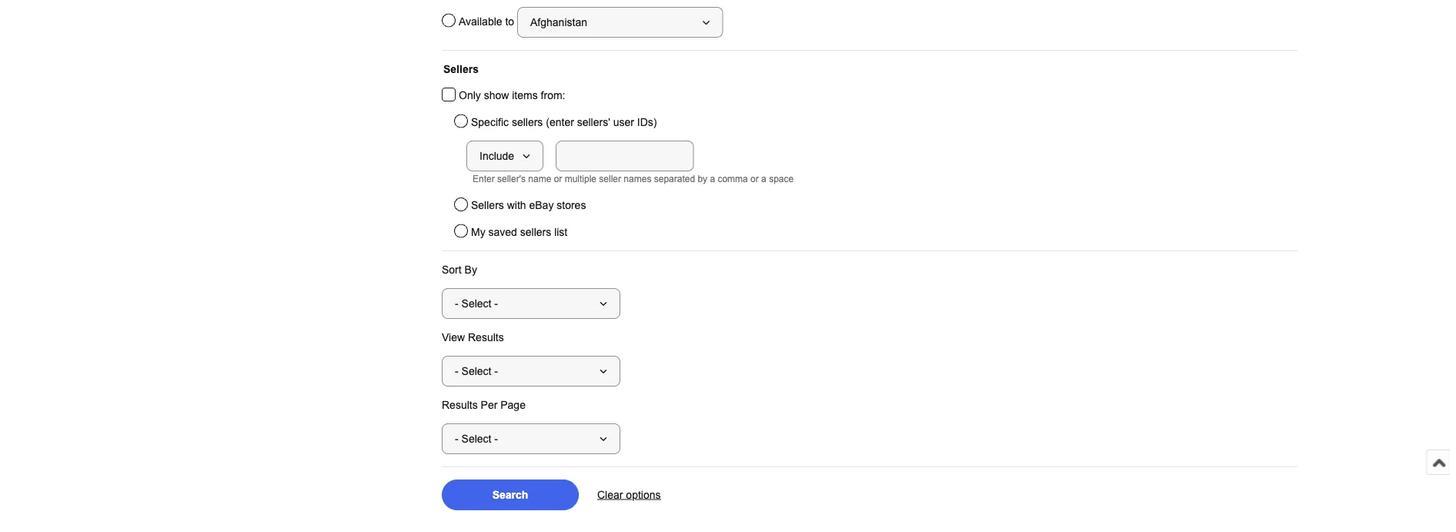 Task type: describe. For each thing, give the bounding box(es) containing it.
items
[[512, 90, 538, 102]]

1 or from the left
[[554, 174, 562, 184]]

2 or from the left
[[750, 174, 759, 184]]

only
[[459, 90, 481, 102]]

by
[[698, 174, 707, 184]]

(enter
[[546, 116, 574, 128]]

stores
[[557, 200, 586, 212]]

specific
[[471, 116, 509, 128]]

from:
[[541, 90, 565, 102]]

seller's
[[497, 174, 526, 184]]

with
[[507, 200, 526, 212]]

user
[[613, 116, 634, 128]]

to
[[505, 15, 514, 27]]

search
[[492, 489, 528, 501]]

search button
[[442, 480, 579, 511]]

sellers for sellers
[[443, 63, 479, 75]]

view results
[[442, 332, 504, 344]]

view
[[442, 332, 465, 344]]

1 vertical spatial results
[[442, 399, 478, 411]]

results per page
[[442, 399, 526, 411]]

names
[[624, 174, 651, 184]]

options
[[626, 489, 661, 501]]

1 a from the left
[[710, 174, 715, 184]]

ebay
[[529, 200, 554, 212]]



Task type: locate. For each thing, give the bounding box(es) containing it.
space
[[769, 174, 794, 184]]

available to
[[459, 15, 517, 27]]

0 horizontal spatial a
[[710, 174, 715, 184]]

sellers
[[512, 116, 543, 128], [520, 226, 551, 238]]

1 vertical spatial sellers
[[471, 200, 504, 212]]

page
[[500, 399, 526, 411]]

sellers down enter
[[471, 200, 504, 212]]

1 vertical spatial sellers
[[520, 226, 551, 238]]

0 vertical spatial results
[[468, 332, 504, 344]]

by
[[465, 264, 477, 276]]

sellers'
[[577, 116, 610, 128]]

results
[[468, 332, 504, 344], [442, 399, 478, 411]]

sort
[[442, 264, 462, 276]]

2 a from the left
[[761, 174, 766, 184]]

enter seller's name or multiple seller names separated by a comma or a space
[[473, 174, 794, 184]]

a right by
[[710, 174, 715, 184]]

or right name
[[554, 174, 562, 184]]

enter
[[473, 174, 495, 184]]

Seller ID text field
[[556, 141, 694, 172]]

or
[[554, 174, 562, 184], [750, 174, 759, 184]]

0 vertical spatial sellers
[[443, 63, 479, 75]]

multiple
[[565, 174, 596, 184]]

sellers left list
[[520, 226, 551, 238]]

name
[[528, 174, 551, 184]]

comma
[[718, 174, 748, 184]]

only show items from:
[[459, 90, 565, 102]]

a
[[710, 174, 715, 184], [761, 174, 766, 184]]

my
[[471, 226, 485, 238]]

or right the comma
[[750, 174, 759, 184]]

0 vertical spatial sellers
[[512, 116, 543, 128]]

sellers down items
[[512, 116, 543, 128]]

show
[[484, 90, 509, 102]]

sellers up only on the left top of page
[[443, 63, 479, 75]]

sellers
[[443, 63, 479, 75], [471, 200, 504, 212]]

list
[[554, 226, 567, 238]]

available
[[459, 15, 502, 27]]

per
[[481, 399, 497, 411]]

specific sellers (enter sellers' user ids)
[[471, 116, 657, 128]]

sellers with ebay stores
[[471, 200, 586, 212]]

results left per on the bottom left of page
[[442, 399, 478, 411]]

1 horizontal spatial a
[[761, 174, 766, 184]]

sellers for sellers with ebay stores
[[471, 200, 504, 212]]

0 horizontal spatial or
[[554, 174, 562, 184]]

clear options
[[597, 489, 661, 501]]

clear options link
[[597, 489, 661, 502]]

ids)
[[637, 116, 657, 128]]

saved
[[488, 226, 517, 238]]

1 horizontal spatial or
[[750, 174, 759, 184]]

results right the view
[[468, 332, 504, 344]]

sort by
[[442, 264, 477, 276]]

separated
[[654, 174, 695, 184]]

seller
[[599, 174, 621, 184]]

a left the space at top
[[761, 174, 766, 184]]

clear
[[597, 489, 623, 501]]

my saved sellers list
[[471, 226, 567, 238]]



Task type: vqa. For each thing, say whether or not it's contained in the screenshot.
category in the top of the page
no



